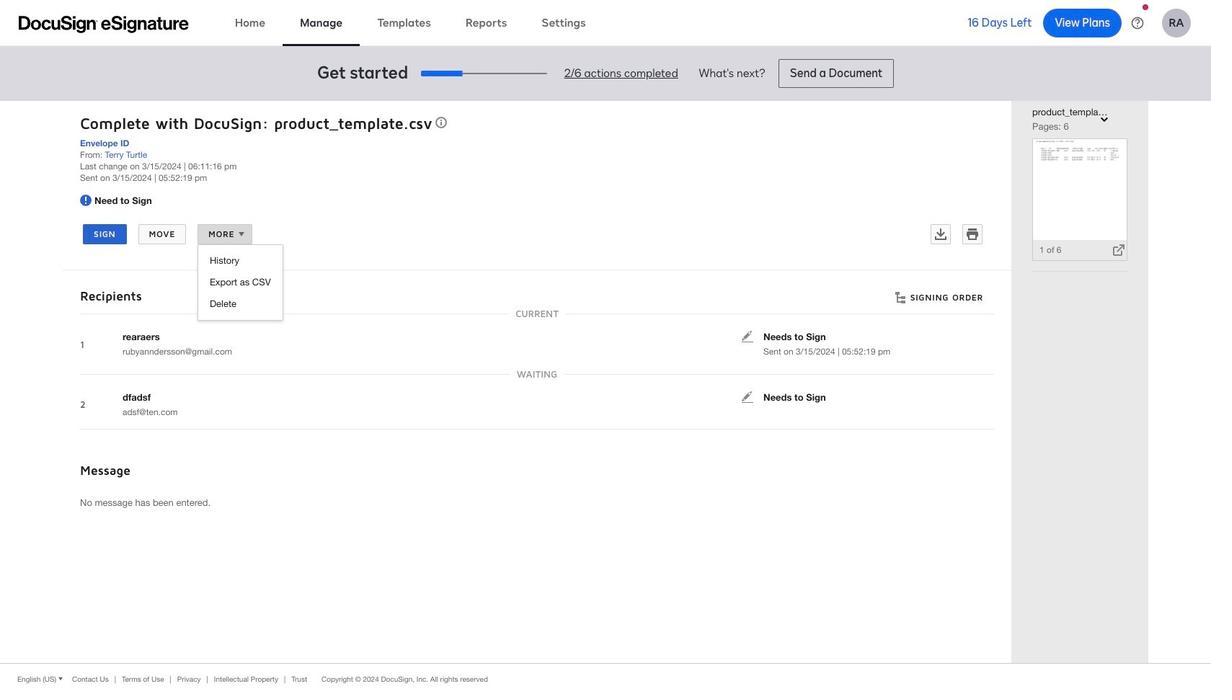 Task type: describe. For each thing, give the bounding box(es) containing it.
print image
[[967, 229, 979, 240]]

2 needsmysignature image from the top
[[742, 392, 754, 403]]

document product_template.csv - page 1 image
[[1034, 139, 1127, 261]]



Task type: vqa. For each thing, say whether or not it's contained in the screenshot.
bottommost the needsmysignature "icon"
yes



Task type: locate. For each thing, give the bounding box(es) containing it.
download image
[[935, 229, 947, 240]]

1 vertical spatial needsmysignature image
[[742, 392, 754, 403]]

1 needsmysignature image from the top
[[742, 331, 754, 343]]

0 vertical spatial needsmysignature image
[[742, 331, 754, 343]]

actions menu
[[198, 250, 282, 315]]

docusign esignature image
[[19, 16, 189, 33]]

external link image
[[1114, 245, 1125, 256]]

needsmysignature image
[[742, 331, 754, 343], [742, 392, 754, 403]]

more info region
[[0, 664, 1212, 695]]



